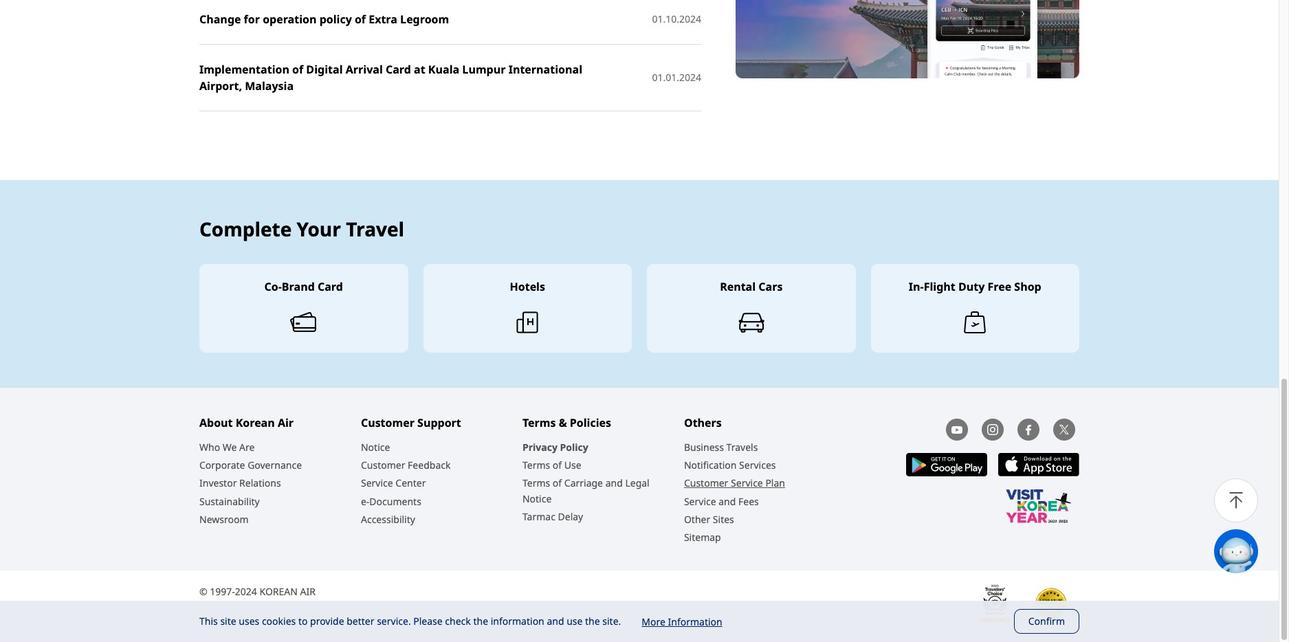 Task type: vqa. For each thing, say whether or not it's contained in the screenshot.
booking type group on the left top of page
no



Task type: locate. For each thing, give the bounding box(es) containing it.
accessibility link
[[361, 512, 415, 527]]

complete
[[199, 216, 292, 242]]

2 horizontal spatial service
[[731, 477, 763, 490]]

the right use
[[585, 615, 600, 628]]

travel
[[346, 216, 404, 242]]

travels
[[726, 441, 758, 454]]

extra
[[369, 12, 397, 27]]

and left use
[[547, 615, 564, 628]]

international
[[509, 62, 582, 77]]

and left legal
[[605, 477, 623, 490]]

digital
[[306, 62, 343, 77]]

and
[[605, 477, 623, 490], [719, 495, 736, 508], [547, 615, 564, 628]]

customer
[[361, 415, 414, 431], [361, 459, 405, 472], [684, 477, 728, 490]]

2 terms from the top
[[522, 459, 550, 472]]

policy
[[560, 441, 588, 454]]

air
[[278, 415, 294, 431]]

of left extra on the top of page
[[355, 12, 366, 27]]

the right 'check'
[[473, 615, 488, 628]]

of down the 'terms of use' link
[[553, 477, 562, 490]]

governance
[[248, 459, 302, 472]]

of left digital
[[292, 62, 303, 77]]

notification
[[684, 459, 737, 472]]

service
[[361, 477, 393, 490], [731, 477, 763, 490], [684, 495, 716, 508]]

sustainability link
[[199, 494, 260, 509]]

about
[[199, 415, 233, 431]]

01.01.2024
[[652, 71, 701, 84]]

notification services link
[[684, 458, 776, 473]]

card
[[386, 62, 411, 77]]

tarmac delay link
[[522, 509, 583, 524]]

1 vertical spatial and
[[719, 495, 736, 508]]

change for operation policy of extra legroom
[[199, 12, 449, 27]]

1 terms from the top
[[522, 415, 556, 431]]

1 horizontal spatial the
[[585, 615, 600, 628]]

use
[[564, 459, 581, 472]]

of inside implementation of digital arrival card at kuala lumpur international airport, malaysia
[[292, 62, 303, 77]]

newsroom link
[[199, 512, 249, 527]]

0 vertical spatial terms
[[522, 415, 556, 431]]

0 horizontal spatial the
[[473, 615, 488, 628]]

customer down notice link
[[361, 459, 405, 472]]

policy
[[319, 12, 352, 27]]

3 terms from the top
[[522, 477, 550, 490]]

notice up 'tarmac'
[[522, 492, 552, 505]]

newsroom
[[199, 513, 249, 526]]

sitemap
[[684, 531, 721, 544]]

privacy
[[522, 441, 558, 454]]

terms left '&'
[[522, 415, 556, 431]]

support
[[417, 415, 461, 431]]

0 vertical spatial notice
[[361, 441, 390, 454]]

center
[[396, 477, 426, 490]]

01.10.2024
[[652, 12, 701, 25]]

privacy policy link
[[522, 440, 588, 455]]

2024
[[235, 585, 257, 598]]

w
[[1282, 545, 1289, 558]]

1 horizontal spatial and
[[605, 477, 623, 490]]

1 vertical spatial notice
[[522, 492, 552, 505]]

plan
[[765, 477, 785, 490]]

tarmac
[[522, 510, 555, 523]]

terms
[[522, 415, 556, 431], [522, 459, 550, 472], [522, 477, 550, 490]]

customer up notice link
[[361, 415, 414, 431]]

customer inside business travels notification services customer service plan service and fees other sites sitemap
[[684, 477, 728, 490]]

terms & policies
[[522, 415, 611, 431]]

sites
[[713, 513, 734, 526]]

privacy policy terms of use terms of carriage and legal notice tarmac delay
[[522, 441, 649, 523]]

©
[[199, 585, 207, 598]]

delay
[[558, 510, 583, 523]]

1 vertical spatial terms
[[522, 459, 550, 472]]

1997-
[[210, 585, 235, 598]]

terms down the privacy
[[522, 459, 550, 472]]

2 horizontal spatial and
[[719, 495, 736, 508]]

airport,
[[199, 78, 242, 93]]

more information link
[[642, 615, 722, 628]]

documents
[[369, 495, 421, 508]]

and inside the privacy policy terms of use terms of carriage and legal notice tarmac delay
[[605, 477, 623, 490]]

2 vertical spatial terms
[[522, 477, 550, 490]]

about korean air
[[199, 415, 294, 431]]

2 vertical spatial customer
[[684, 477, 728, 490]]

investor
[[199, 477, 237, 490]]

business travels notification services customer service plan service and fees other sites sitemap
[[684, 441, 785, 544]]

chat
[[1258, 545, 1279, 558]]

0 horizontal spatial and
[[547, 615, 564, 628]]

notice inside the privacy policy terms of use terms of carriage and legal notice tarmac delay
[[522, 492, 552, 505]]

0 horizontal spatial service
[[361, 477, 393, 490]]

service up e- in the bottom of the page
[[361, 477, 393, 490]]

and up sites
[[719, 495, 736, 508]]

notice up customer feedback link
[[361, 441, 390, 454]]

service up fees
[[731, 477, 763, 490]]

and inside business travels notification services customer service plan service and fees other sites sitemap
[[719, 495, 736, 508]]

malaysia
[[245, 78, 294, 93]]

service.
[[377, 615, 411, 628]]

service up other on the right bottom of the page
[[684, 495, 716, 508]]

notice
[[361, 441, 390, 454], [522, 492, 552, 505]]

1 vertical spatial customer
[[361, 459, 405, 472]]

more information
[[642, 615, 722, 628]]

1 horizontal spatial notice
[[522, 492, 552, 505]]

the
[[473, 615, 488, 628], [585, 615, 600, 628]]

who
[[199, 441, 220, 454]]

customer down notification
[[684, 477, 728, 490]]

0 vertical spatial and
[[605, 477, 623, 490]]

information
[[491, 615, 544, 628]]

complete your travel
[[199, 216, 404, 242]]

use
[[567, 615, 583, 628]]

korean
[[236, 415, 275, 431]]

implementation
[[199, 62, 289, 77]]

get it on google play image
[[906, 453, 987, 477]]

terms down the 'terms of use' link
[[522, 477, 550, 490]]

0 horizontal spatial notice
[[361, 441, 390, 454]]

and for service
[[719, 495, 736, 508]]

legroom
[[400, 12, 449, 27]]

customer inside the notice customer feedback service center e-documents accessibility
[[361, 459, 405, 472]]

arrival
[[346, 62, 383, 77]]

corporate
[[199, 459, 245, 472]]



Task type: describe. For each thing, give the bounding box(es) containing it.
customer service plan link
[[684, 476, 785, 491]]

download on the app store image
[[998, 453, 1079, 477]]

others
[[684, 415, 722, 431]]

who we are corporate governance investor relations sustainability newsroom
[[199, 441, 302, 526]]

feedback
[[408, 459, 451, 472]]

service and fees link
[[684, 494, 759, 509]]

0 vertical spatial customer
[[361, 415, 414, 431]]

change
[[199, 12, 241, 27]]

confirm button
[[1014, 609, 1079, 634]]

business travels link
[[684, 440, 758, 455]]

2 vertical spatial and
[[547, 615, 564, 628]]

&
[[559, 415, 567, 431]]

information
[[668, 615, 722, 628]]

service inside the notice customer feedback service center e-documents accessibility
[[361, 477, 393, 490]]

we
[[223, 441, 237, 454]]

site.
[[602, 615, 621, 628]]

this
[[199, 615, 218, 628]]

e-
[[361, 495, 369, 508]]

investor relations link
[[199, 476, 281, 491]]

terms of use link
[[522, 458, 581, 473]]

site
[[220, 615, 236, 628]]

for
[[244, 12, 260, 27]]

1 the from the left
[[473, 615, 488, 628]]

customer support
[[361, 415, 461, 431]]

sitemap link
[[684, 530, 721, 545]]

of left the use
[[553, 459, 562, 472]]

your
[[297, 216, 341, 242]]

kuala
[[428, 62, 459, 77]]

corporate governance link
[[199, 458, 302, 473]]

2 the from the left
[[585, 615, 600, 628]]

operation
[[263, 12, 317, 27]]

sustainability
[[199, 495, 260, 508]]

1 horizontal spatial service
[[684, 495, 716, 508]]

more
[[642, 615, 665, 628]]

© 1997-2024 korean air
[[199, 585, 316, 598]]

to
[[298, 615, 308, 628]]

implementation of digital arrival card at kuala lumpur international airport, malaysia
[[199, 62, 582, 93]]

lumpur
[[462, 62, 506, 77]]

business
[[684, 441, 724, 454]]

accessibility
[[361, 513, 415, 526]]

carriage
[[564, 477, 603, 490]]

and for carriage
[[605, 477, 623, 490]]

uses
[[239, 615, 259, 628]]

notice inside the notice customer feedback service center e-documents accessibility
[[361, 441, 390, 454]]

air
[[300, 585, 316, 598]]

better
[[347, 615, 374, 628]]

this site uses cookies to provide better service. please check the information and use the site.
[[199, 615, 621, 628]]

services
[[739, 459, 776, 472]]

relations
[[239, 477, 281, 490]]

fees
[[738, 495, 759, 508]]

e-documents link
[[361, 494, 421, 509]]

check
[[445, 615, 471, 628]]

are
[[239, 441, 255, 454]]

confirm
[[1028, 615, 1065, 628]]

at
[[414, 62, 425, 77]]

terms of carriage and legal notice link
[[522, 476, 677, 506]]

korean
[[260, 585, 298, 598]]

please
[[413, 615, 443, 628]]

customer feedback link
[[361, 458, 451, 473]]

policies
[[570, 415, 611, 431]]

legal
[[625, 477, 649, 490]]

who we are link
[[199, 440, 255, 455]]

visit korea year 2023 to 2024 image
[[1004, 489, 1073, 523]]

other sites link
[[684, 512, 734, 527]]

cookies
[[262, 615, 296, 628]]

notice customer feedback service center e-documents accessibility
[[361, 441, 451, 526]]

other
[[684, 513, 710, 526]]

notice link
[[361, 440, 390, 455]]



